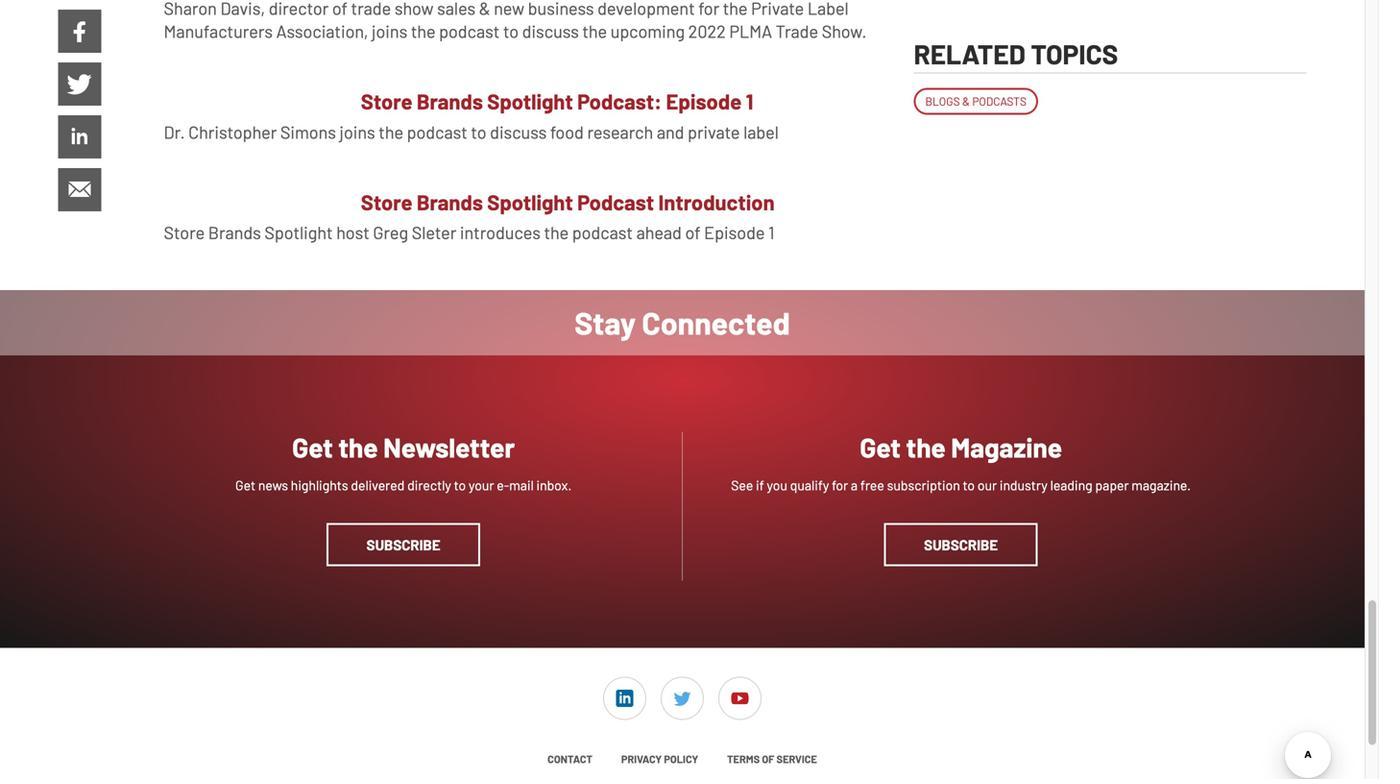 Task type: locate. For each thing, give the bounding box(es) containing it.
research
[[587, 121, 654, 142]]

1 horizontal spatial 1
[[769, 222, 775, 242]]

2 vertical spatial podcast
[[572, 222, 633, 242]]

subscribe link down the "see if you qualify for a free subscription to our industry leading paper magazine." at the bottom right
[[884, 523, 1038, 566]]

1 vertical spatial 1
[[769, 222, 775, 242]]

2 subscribe from the left
[[924, 536, 998, 553]]

label
[[808, 0, 849, 18]]

spotlight inside store brands spotlight podcast: episode 1 dr. christopher simons joins the podcast to discuss food research and private label
[[487, 89, 573, 114]]

twitter image
[[674, 690, 691, 707]]

store brands spotlight podcast: episode 1 dr. christopher simons joins the podcast to discuss food research and private label
[[164, 89, 779, 142]]

1 vertical spatial store
[[361, 189, 413, 214]]

magazine
[[951, 431, 1063, 463]]

0 vertical spatial joins
[[372, 21, 408, 41]]

connected
[[642, 304, 790, 341]]

directly
[[407, 477, 451, 493]]

and
[[657, 121, 684, 142]]

0 vertical spatial 1
[[746, 89, 754, 114]]

0 horizontal spatial &
[[479, 0, 491, 18]]

1 horizontal spatial &
[[963, 94, 970, 108]]

spotlight left the host
[[265, 222, 333, 242]]

to
[[503, 21, 519, 41], [471, 121, 487, 142], [454, 477, 466, 493], [963, 477, 975, 493]]

0 horizontal spatial for
[[699, 0, 720, 18]]

joins right the simons at the left
[[340, 121, 375, 142]]

discuss left food
[[490, 121, 547, 142]]

podcasts
[[973, 94, 1027, 108]]

email image
[[58, 168, 101, 211]]

0 vertical spatial store
[[361, 89, 413, 114]]

0 horizontal spatial get
[[235, 477, 256, 493]]

to down store brands spotlight podcast: episode 1 link
[[471, 121, 487, 142]]

& inside sharon davis, director of trade show sales & new business development for the private label manufacturers association, joins the podcast to discuss the upcoming 2022 plma trade show.
[[479, 0, 491, 18]]

brands inside store brands spotlight podcast: episode 1 dr. christopher simons joins the podcast to discuss food research and private label
[[417, 89, 483, 114]]

terms of service link
[[727, 753, 817, 765]]

1 vertical spatial discuss
[[490, 121, 547, 142]]

0 vertical spatial discuss
[[522, 21, 579, 41]]

get
[[292, 431, 333, 463], [860, 431, 901, 463], [235, 477, 256, 493]]

to down the new
[[503, 21, 519, 41]]

get up highlights
[[292, 431, 333, 463]]

1 up the label
[[746, 89, 754, 114]]

subscribe down get news highlights delivered directly to your e-mail inbox.
[[367, 536, 441, 553]]

discuss down business
[[522, 21, 579, 41]]

get the magazine
[[860, 431, 1063, 463]]

& right blogs
[[963, 94, 970, 108]]

linkedin link left twitter link
[[603, 677, 647, 720]]

subscribe link for magazine
[[884, 523, 1038, 566]]

episode inside the store brands spotlight podcast introduction store brands spotlight host greg sleter introduces the podcast ahead of episode 1
[[704, 222, 765, 242]]

podcast down podcast
[[572, 222, 633, 242]]

store brands spotlight podcast introduction link
[[361, 189, 775, 214]]

e-
[[497, 477, 509, 493]]

news
[[258, 477, 288, 493]]

facebook link
[[58, 10, 101, 53]]

& inside blogs & podcasts link
[[963, 94, 970, 108]]

1 horizontal spatial subscribe link
[[884, 523, 1038, 566]]

podcast up the store brands spotlight podcast introduction store brands spotlight host greg sleter introduces the podcast ahead of episode 1
[[407, 121, 468, 142]]

subscribe link
[[327, 523, 480, 566], [884, 523, 1038, 566]]

1 inside the store brands spotlight podcast introduction store brands spotlight host greg sleter introduces the podcast ahead of episode 1
[[769, 222, 775, 242]]

get up free
[[860, 431, 901, 463]]

of right ahead
[[685, 222, 701, 242]]

highlights
[[291, 477, 348, 493]]

private
[[751, 0, 804, 18]]

terms of service
[[727, 753, 817, 765]]

if
[[756, 477, 764, 493]]

2 horizontal spatial get
[[860, 431, 901, 463]]

0 horizontal spatial 1
[[746, 89, 754, 114]]

subscribe link down get news highlights delivered directly to your e-mail inbox.
[[327, 523, 480, 566]]

get left news
[[235, 477, 256, 493]]

email link
[[58, 168, 101, 211]]

get for get the magazine
[[860, 431, 901, 463]]

1 down introduction
[[769, 222, 775, 242]]

0 vertical spatial podcast
[[439, 21, 500, 41]]

store
[[361, 89, 413, 114], [361, 189, 413, 214], [164, 222, 205, 242]]

0 vertical spatial spotlight
[[487, 89, 573, 114]]

1 horizontal spatial for
[[832, 477, 848, 493]]

2 vertical spatial of
[[762, 753, 775, 765]]

paper
[[1096, 477, 1129, 493]]

sharon davis, director of trade show sales & new business development for the private label manufacturers association, joins the podcast to discuss the upcoming 2022 plma trade show.
[[164, 0, 867, 41]]

discuss
[[522, 21, 579, 41], [490, 121, 547, 142]]

linkedin link
[[58, 115, 101, 159], [603, 677, 647, 720]]

spotlight
[[487, 89, 573, 114], [487, 189, 573, 214], [265, 222, 333, 242]]

1
[[746, 89, 754, 114], [769, 222, 775, 242]]

2 vertical spatial brands
[[208, 222, 261, 242]]

your
[[469, 477, 494, 493]]

0 vertical spatial for
[[699, 0, 720, 18]]

twitter image
[[58, 62, 101, 106]]

2 vertical spatial store
[[164, 222, 205, 242]]

contact link
[[548, 753, 593, 765]]

1 vertical spatial linkedin link
[[603, 677, 647, 720]]

linkedin link down twitter image
[[58, 115, 101, 159]]

1 inside store brands spotlight podcast: episode 1 dr. christopher simons joins the podcast to discuss food research and private label
[[746, 89, 754, 114]]

policy
[[664, 753, 699, 765]]

subscription
[[887, 477, 961, 493]]

1 vertical spatial spotlight
[[487, 189, 573, 214]]

for left a
[[832, 477, 848, 493]]

the up delivered
[[339, 431, 378, 463]]

1 vertical spatial &
[[963, 94, 970, 108]]

0 horizontal spatial of
[[332, 0, 348, 18]]

the down show
[[411, 21, 436, 41]]

of
[[332, 0, 348, 18], [685, 222, 701, 242], [762, 753, 775, 765]]

host
[[336, 222, 370, 242]]

1 horizontal spatial get
[[292, 431, 333, 463]]

for up 2022
[[699, 0, 720, 18]]

1 vertical spatial episode
[[704, 222, 765, 242]]

1 subscribe link from the left
[[327, 523, 480, 566]]

podcast
[[439, 21, 500, 41], [407, 121, 468, 142], [572, 222, 633, 242]]

1 vertical spatial brands
[[417, 189, 483, 214]]

podcast down "sales"
[[439, 21, 500, 41]]

0 vertical spatial episode
[[666, 89, 742, 114]]

business
[[528, 0, 594, 18]]

brands for store brands spotlight podcast introduction
[[417, 189, 483, 214]]

director
[[269, 0, 329, 18]]

episode inside store brands spotlight podcast: episode 1 dr. christopher simons joins the podcast to discuss food research and private label
[[666, 89, 742, 114]]

1 horizontal spatial of
[[685, 222, 701, 242]]

trade
[[351, 0, 391, 18]]

podcast inside sharon davis, director of trade show sales & new business development for the private label manufacturers association, joins the podcast to discuss the upcoming 2022 plma trade show.
[[439, 21, 500, 41]]

episode
[[666, 89, 742, 114], [704, 222, 765, 242]]

youtube link
[[719, 677, 762, 720]]

linkedin image
[[616, 690, 634, 707]]

1 vertical spatial joins
[[340, 121, 375, 142]]

the inside the store brands spotlight podcast introduction store brands spotlight host greg sleter introduces the podcast ahead of episode 1
[[544, 222, 569, 242]]

spotlight up "introduces"
[[487, 189, 573, 214]]

store brands spotlight podcast introduction store brands spotlight host greg sleter introduces the podcast ahead of episode 1
[[164, 189, 775, 242]]

the right the simons at the left
[[379, 121, 404, 142]]

related
[[914, 37, 1026, 70]]

0 vertical spatial &
[[479, 0, 491, 18]]

mail
[[509, 477, 534, 493]]

show.
[[822, 21, 867, 41]]

topics
[[1031, 37, 1119, 70]]

the up plma
[[723, 0, 748, 18]]

greg
[[373, 222, 408, 242]]

joins down trade
[[372, 21, 408, 41]]

discuss inside store brands spotlight podcast: episode 1 dr. christopher simons joins the podcast to discuss food research and private label
[[490, 121, 547, 142]]

2 subscribe link from the left
[[884, 523, 1038, 566]]

leading
[[1051, 477, 1093, 493]]

blogs & podcasts link
[[914, 88, 1039, 115]]

facebook image
[[58, 10, 101, 53]]

subscribe down the "see if you qualify for a free subscription to our industry leading paper magazine." at the bottom right
[[924, 536, 998, 553]]

christopher
[[188, 121, 277, 142]]

for inside sharon davis, director of trade show sales & new business development for the private label manufacturers association, joins the podcast to discuss the upcoming 2022 plma trade show.
[[699, 0, 720, 18]]

spotlight up food
[[487, 89, 573, 114]]

joins
[[372, 21, 408, 41], [340, 121, 375, 142]]

our
[[978, 477, 997, 493]]

the down store brands spotlight podcast introduction "link" on the top of the page
[[544, 222, 569, 242]]

& left the new
[[479, 0, 491, 18]]

brands
[[417, 89, 483, 114], [417, 189, 483, 214], [208, 222, 261, 242]]

1 vertical spatial podcast
[[407, 121, 468, 142]]

0 horizontal spatial subscribe
[[367, 536, 441, 553]]

1 horizontal spatial subscribe
[[924, 536, 998, 553]]

twitter link
[[661, 677, 704, 720]]

joins inside sharon davis, director of trade show sales & new business development for the private label manufacturers association, joins the podcast to discuss the upcoming 2022 plma trade show.
[[372, 21, 408, 41]]

0 vertical spatial of
[[332, 0, 348, 18]]

subscribe link for newsletter
[[327, 523, 480, 566]]

episode down introduction
[[704, 222, 765, 242]]

0 horizontal spatial linkedin link
[[58, 115, 101, 159]]

2 horizontal spatial of
[[762, 753, 775, 765]]

podcast inside store brands spotlight podcast: episode 1 dr. christopher simons joins the podcast to discuss food research and private label
[[407, 121, 468, 142]]

0 horizontal spatial subscribe link
[[327, 523, 480, 566]]

of right terms
[[762, 753, 775, 765]]

store inside store brands spotlight podcast: episode 1 dr. christopher simons joins the podcast to discuss food research and private label
[[361, 89, 413, 114]]

dr.
[[164, 121, 185, 142]]

episode up private in the top of the page
[[666, 89, 742, 114]]

podcast:
[[577, 89, 662, 114]]

1 subscribe from the left
[[367, 536, 441, 553]]

1 vertical spatial of
[[685, 222, 701, 242]]

blogs
[[926, 94, 960, 108]]

spotlight for podcast
[[487, 189, 573, 214]]

delivered
[[351, 477, 405, 493]]

of up association,
[[332, 0, 348, 18]]

discuss inside sharon davis, director of trade show sales & new business development for the private label manufacturers association, joins the podcast to discuss the upcoming 2022 plma trade show.
[[522, 21, 579, 41]]

subscribe
[[367, 536, 441, 553], [924, 536, 998, 553]]

service
[[777, 753, 817, 765]]

0 vertical spatial brands
[[417, 89, 483, 114]]

for
[[699, 0, 720, 18], [832, 477, 848, 493]]



Task type: describe. For each thing, give the bounding box(es) containing it.
podcast inside the store brands spotlight podcast introduction store brands spotlight host greg sleter introduces the podcast ahead of episode 1
[[572, 222, 633, 242]]

of inside the store brands spotlight podcast introduction store brands spotlight host greg sleter introduces the podcast ahead of episode 1
[[685, 222, 701, 242]]

see if you qualify for a free subscription to our industry leading paper magazine.
[[731, 477, 1191, 493]]

introduces
[[460, 222, 541, 242]]

get the newsletter
[[292, 431, 515, 463]]

trade
[[776, 21, 819, 41]]

development
[[598, 0, 695, 18]]

introduction
[[659, 189, 775, 214]]

ahead
[[637, 222, 682, 242]]

food
[[550, 121, 584, 142]]

youtube image
[[732, 690, 749, 707]]

linkedin image
[[58, 115, 101, 159]]

brands for store brands spotlight podcast: episode 1
[[417, 89, 483, 114]]

0 vertical spatial linkedin link
[[58, 115, 101, 159]]

to left our
[[963, 477, 975, 493]]

of inside sharon davis, director of trade show sales & new business development for the private label manufacturers association, joins the podcast to discuss the upcoming 2022 plma trade show.
[[332, 0, 348, 18]]

magazine.
[[1132, 477, 1191, 493]]

a
[[851, 477, 858, 493]]

sales
[[437, 0, 476, 18]]

sharon
[[164, 0, 217, 18]]

show
[[395, 0, 434, 18]]

free
[[861, 477, 885, 493]]

related topics
[[914, 37, 1119, 70]]

store for store brands spotlight podcast introduction
[[361, 189, 413, 214]]

subscribe for magazine
[[924, 536, 998, 553]]

label
[[744, 121, 779, 142]]

manufacturers
[[164, 21, 273, 41]]

podcast
[[577, 189, 654, 214]]

plma
[[730, 21, 773, 41]]

industry
[[1000, 477, 1048, 493]]

contact
[[548, 753, 593, 765]]

twitter link
[[58, 62, 101, 106]]

new
[[494, 0, 525, 18]]

privacy
[[621, 753, 662, 765]]

2022
[[689, 21, 726, 41]]

1 horizontal spatial linkedin link
[[603, 677, 647, 720]]

the up 'subscription'
[[907, 431, 946, 463]]

stay
[[575, 304, 636, 341]]

the down business
[[583, 21, 607, 41]]

qualify
[[790, 477, 829, 493]]

1 vertical spatial for
[[832, 477, 848, 493]]

store brands spotlight podcast: episode 1 link
[[361, 89, 754, 114]]

get for get the newsletter
[[292, 431, 333, 463]]

2 vertical spatial spotlight
[[265, 222, 333, 242]]

spotlight for podcast:
[[487, 89, 573, 114]]

private
[[688, 121, 740, 142]]

association,
[[276, 21, 368, 41]]

to inside sharon davis, director of trade show sales & new business development for the private label manufacturers association, joins the podcast to discuss the upcoming 2022 plma trade show.
[[503, 21, 519, 41]]

stay connected
[[575, 304, 790, 341]]

get news highlights delivered directly to your e-mail inbox.
[[235, 477, 572, 493]]

you
[[767, 477, 788, 493]]

newsletter
[[383, 431, 515, 463]]

joins inside store brands spotlight podcast: episode 1 dr. christopher simons joins the podcast to discuss food research and private label
[[340, 121, 375, 142]]

blogs & podcasts
[[926, 94, 1027, 108]]

davis,
[[220, 0, 265, 18]]

store for store brands spotlight podcast: episode 1
[[361, 89, 413, 114]]

sleter
[[412, 222, 457, 242]]

terms
[[727, 753, 760, 765]]

to inside store brands spotlight podcast: episode 1 dr. christopher simons joins the podcast to discuss food research and private label
[[471, 121, 487, 142]]

see
[[731, 477, 754, 493]]

the inside store brands spotlight podcast: episode 1 dr. christopher simons joins the podcast to discuss food research and private label
[[379, 121, 404, 142]]

privacy policy link
[[621, 753, 699, 765]]

simons
[[280, 121, 336, 142]]

upcoming
[[611, 21, 685, 41]]

get for get news highlights delivered directly to your e-mail inbox.
[[235, 477, 256, 493]]

to left your
[[454, 477, 466, 493]]

privacy policy
[[621, 753, 699, 765]]

inbox.
[[537, 477, 572, 493]]

subscribe for newsletter
[[367, 536, 441, 553]]



Task type: vqa. For each thing, say whether or not it's contained in the screenshot.
the 'Terms of Service' link
yes



